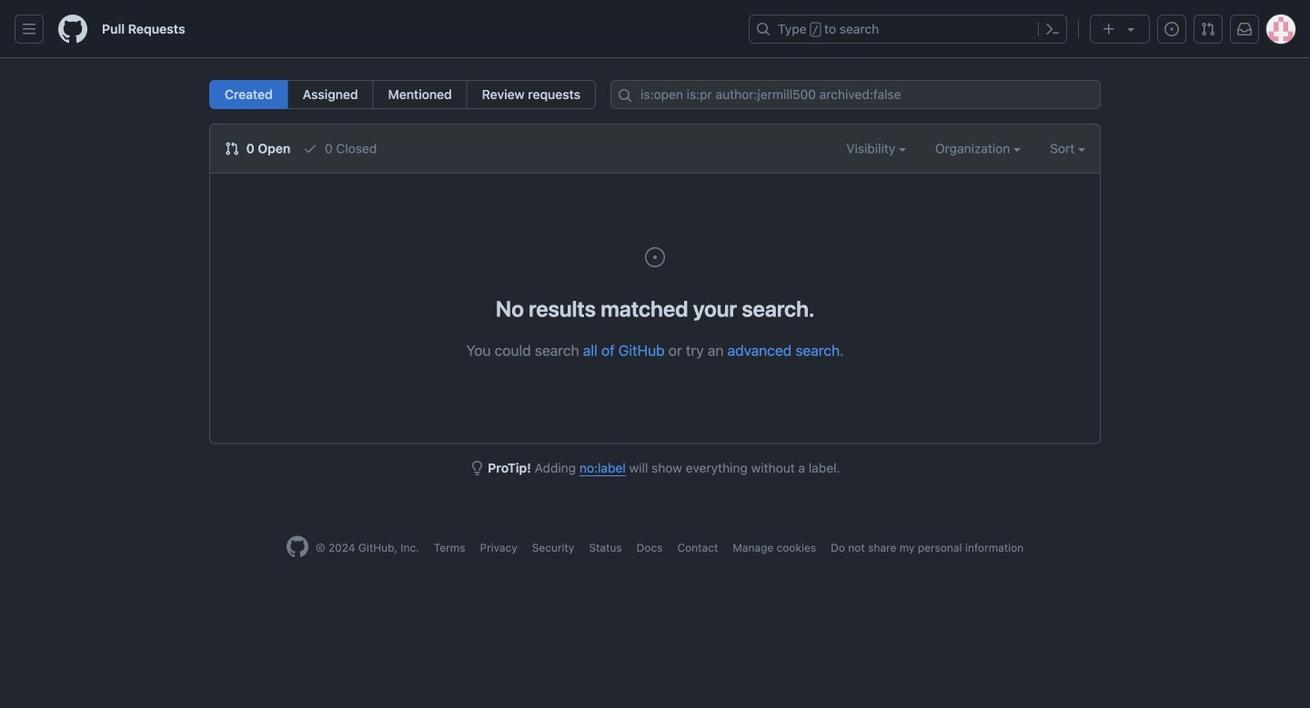 Task type: describe. For each thing, give the bounding box(es) containing it.
search image
[[618, 88, 632, 103]]

0 vertical spatial homepage image
[[58, 15, 87, 44]]

git pull request image
[[225, 141, 239, 156]]

Issues search field
[[611, 80, 1101, 109]]

1 vertical spatial issue opened image
[[644, 247, 666, 268]]

notifications image
[[1237, 22, 1252, 36]]

light bulb image
[[470, 461, 484, 476]]



Task type: vqa. For each thing, say whether or not it's contained in the screenshot.
prompts's last week
no



Task type: locate. For each thing, give the bounding box(es) containing it.
1 horizontal spatial issue opened image
[[1165, 22, 1179, 36]]

1 vertical spatial homepage image
[[286, 536, 308, 558]]

git pull request image
[[1201, 22, 1216, 36]]

0 horizontal spatial homepage image
[[58, 15, 87, 44]]

homepage image
[[58, 15, 87, 44], [286, 536, 308, 558]]

issue opened image
[[1165, 22, 1179, 36], [644, 247, 666, 268]]

triangle down image
[[1124, 22, 1138, 36]]

command palette image
[[1045, 22, 1060, 36]]

0 horizontal spatial issue opened image
[[644, 247, 666, 268]]

pull requests element
[[209, 80, 596, 109]]

plus image
[[1102, 22, 1116, 36]]

check image
[[303, 141, 318, 156]]

0 vertical spatial issue opened image
[[1165, 22, 1179, 36]]

1 horizontal spatial homepage image
[[286, 536, 308, 558]]

Search all issues text field
[[611, 80, 1101, 109]]



